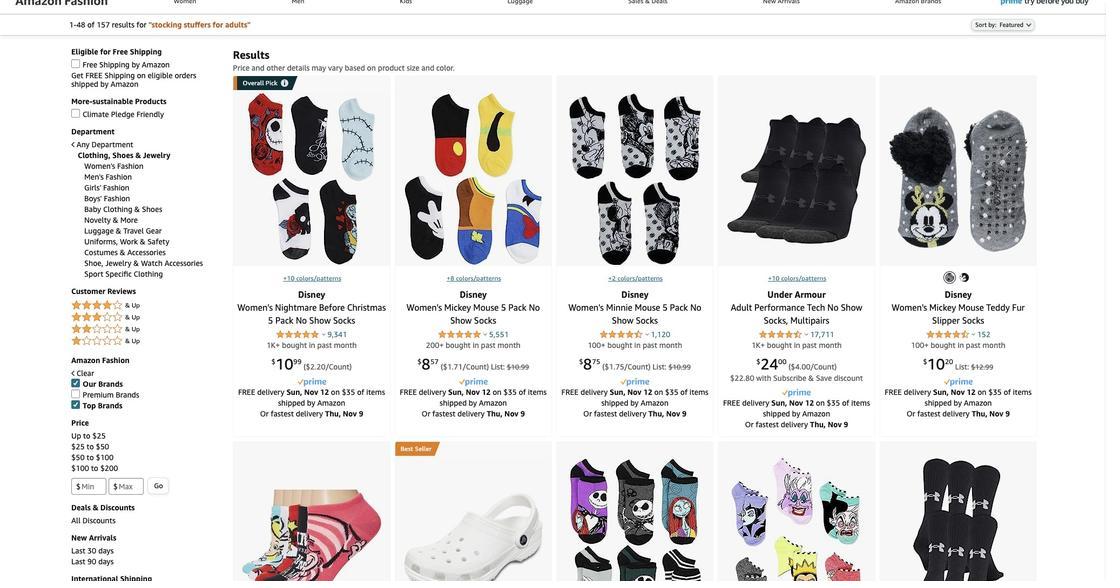 Task type: vqa. For each thing, say whether or not it's contained in the screenshot.
the bottom Create
no



Task type: locate. For each thing, give the bounding box(es) containing it.
& up down reviews
[[125, 302, 140, 310]]

colors/patterns for adult
[[782, 275, 827, 283]]

+8
[[447, 275, 455, 283]]

past down the 1,120 at the bottom of page
[[643, 341, 658, 350]]

3 disney from the left
[[622, 290, 649, 301]]

1 bought from the left
[[282, 341, 307, 350]]

0 vertical spatial free
[[113, 47, 128, 56]]

5,551
[[489, 330, 509, 339]]

1 horizontal spatial $10.99
[[669, 363, 691, 372]]

novelty & more link
[[84, 216, 138, 225]]

0 vertical spatial brands
[[98, 380, 123, 389]]

1 vertical spatial brands
[[116, 391, 139, 400]]

women's inside disney women's mickey mouse 5 pack no show socks
[[407, 303, 442, 313]]

3 mouse from the left
[[959, 303, 985, 313]]

or fastest delivery thu, nov 9 element
[[260, 409, 363, 419], [422, 409, 525, 419], [584, 409, 687, 419], [907, 409, 1010, 419], [745, 420, 849, 429]]

3 past from the left
[[643, 341, 658, 350]]

$ for ($1.71/count)
[[418, 358, 422, 367]]

5 past from the left
[[967, 341, 981, 350]]

1 vertical spatial price
[[71, 419, 89, 428]]

disney for disney women's nightmare before christmas 5 pack no show socks
[[298, 290, 325, 301]]

1 mouse from the left
[[474, 303, 499, 313]]

or fastest delivery thu, nov 9 down $ 10 20 list: $12.99
[[907, 409, 1010, 419]]

accessories
[[127, 248, 166, 257], [165, 259, 203, 268]]

0 vertical spatial $25
[[92, 432, 106, 441]]

pack inside disney women's mickey mouse 5 pack no show socks
[[509, 303, 527, 313]]

disney villains teen womens 6 pack socks (teen/adult) image
[[732, 459, 862, 582]]

sport
[[84, 270, 103, 279]]

& up link
[[71, 300, 222, 313], [71, 312, 222, 324], [71, 323, 222, 336], [71, 335, 222, 348]]

checkbox image inside premium brands link
[[71, 390, 80, 399]]

4 in from the left
[[794, 341, 801, 350]]

1 days from the top
[[98, 547, 114, 556]]

0 horizontal spatial clothing
[[103, 205, 132, 214]]

on $35 of items shipped by amazon down $ 8 57 ($1.71/count) list: $10.99
[[440, 388, 547, 408]]

$50 up $50 to $100 link
[[96, 443, 109, 452]]

bought for disney women's nightmare before christmas 5 pack no show socks
[[282, 341, 307, 350]]

free delivery sun, nov 12 down ($1.71/count)
[[400, 388, 493, 397]]

month for women's mickey mouse 5 pack no show socks
[[498, 341, 521, 350]]

10
[[276, 356, 293, 373], [928, 356, 945, 373]]

2 disney from the left
[[460, 290, 487, 301]]

1 mickey from the left
[[444, 303, 471, 313]]

amazon prime image for women's minnie mouse 5 pack no show socks
[[621, 379, 650, 387]]

152
[[978, 330, 991, 339]]

checkbox image
[[71, 60, 80, 68], [71, 109, 80, 118], [71, 380, 80, 388], [71, 390, 80, 399]]

1 vertical spatial accessories
[[165, 259, 203, 268]]

sustainable
[[93, 97, 133, 106]]

in
[[309, 341, 315, 350], [473, 341, 479, 350], [635, 341, 641, 350], [794, 341, 801, 350], [958, 341, 965, 350]]

5 inside disney women's nightmare before christmas 5 pack no show socks
[[268, 316, 273, 326]]

1 horizontal spatial +10 colors/patterns link
[[768, 275, 827, 283]]

past down popover image
[[803, 341, 817, 350]]

+10 for disney
[[283, 275, 295, 283]]

disney inside disney women's nightmare before christmas 5 pack no show socks
[[298, 290, 325, 301]]

boys'
[[84, 194, 102, 203]]

and
[[252, 63, 265, 73], [422, 63, 435, 73]]

10 down slipper
[[928, 356, 945, 373]]

sort by: featured
[[976, 21, 1024, 28]]

to down $50 to $100 link
[[91, 464, 98, 474]]

1 past from the left
[[317, 341, 332, 350]]

colors/patterns for minnie
[[618, 275, 663, 283]]

2 +10 colors/patterns from the left
[[768, 275, 827, 283]]

up for the 2 stars & up element
[[132, 326, 140, 334]]

mouse right minnie
[[635, 303, 661, 313]]

2 past from the left
[[481, 341, 496, 350]]

performance
[[755, 303, 805, 313]]

0 horizontal spatial and
[[252, 63, 265, 73]]

4 month from the left
[[819, 341, 842, 350]]

in for disney women's mickey mouse teddy fur slipper socks
[[958, 341, 965, 350]]

disney up women's mickey mouse teddy fur slipper socks link
[[945, 290, 972, 301]]

month for adult performance tech no show socks, multipairs
[[819, 341, 842, 350]]

overall
[[243, 79, 264, 87]]

amazon down the $12.99
[[964, 399, 992, 408]]

0 horizontal spatial $10.99
[[507, 363, 529, 372]]

1 horizontal spatial +10 colors/patterns
[[768, 275, 827, 283]]

popover image
[[805, 333, 809, 336]]

for
[[137, 20, 147, 29], [213, 20, 223, 29], [100, 47, 111, 56]]

2 100+ bought in past month from the left
[[912, 341, 1006, 350]]

free delivery sun, nov 12 on $35 of items shipped by amazon element down ($1.75/count)
[[562, 388, 709, 408]]

clothing down watch
[[134, 270, 163, 279]]

baby clothing & shoes link
[[84, 205, 162, 214]]

last left 90
[[71, 558, 85, 567]]

discounts down max text box
[[100, 504, 135, 513]]

1 colors/patterns from the left
[[296, 275, 341, 283]]

1 vertical spatial $25
[[71, 443, 85, 452]]

5
[[501, 303, 506, 313], [663, 303, 668, 313], [268, 316, 273, 326]]

pledge
[[111, 110, 135, 119]]

0 vertical spatial days
[[98, 547, 114, 556]]

up
[[132, 302, 140, 310], [132, 314, 140, 322], [132, 326, 140, 334], [132, 337, 140, 346], [71, 432, 81, 441]]

1 10 from the left
[[276, 356, 293, 373]]

2 popover image from the left
[[484, 333, 488, 336]]

4 popover image from the left
[[972, 333, 976, 336]]

brands down our brands
[[116, 391, 139, 400]]

or fastest delivery thu, nov 9 element for women's minnie mouse 5 pack no show socks
[[584, 409, 687, 419]]

1 checkbox image from the top
[[71, 60, 80, 68]]

before
[[319, 303, 345, 313]]

women's inside disney women's nightmare before christmas 5 pack no show socks
[[237, 303, 273, 313]]

200+
[[426, 341, 444, 350]]

1 100+ from the left
[[588, 341, 606, 350]]

thu, up best seller "link"
[[487, 409, 503, 419]]

thu, for women's mickey mouse teddy fur slipper socks
[[972, 409, 988, 419]]

9 for women's nightmare before christmas 5 pack no show socks
[[359, 409, 363, 419]]

$ left 57
[[418, 358, 422, 367]]

free for disney women's mickey mouse 5 pack no show socks
[[400, 388, 417, 397]]

socks inside disney women's minnie mouse 5 pack no show socks
[[636, 316, 658, 326]]

2 10 from the left
[[928, 356, 945, 373]]

1 8 from the left
[[422, 356, 431, 373]]

fastest for disney women's mickey mouse 5 pack no show socks
[[433, 409, 456, 419]]

bought up ($1.75/count)
[[608, 341, 633, 350]]

10 for pack
[[276, 356, 293, 373]]

socks up 9,341
[[333, 316, 355, 326]]

1 horizontal spatial 1k+ bought in past month
[[752, 341, 842, 350]]

0 horizontal spatial 1k+
[[267, 341, 280, 350]]

list: right 20
[[956, 363, 970, 372]]

amazon prime image down ($1.75/count)
[[621, 379, 650, 387]]

free delivery sun, nov 12 on $35 of items shipped by amazon element for disney women's mickey mouse 5 pack no show socks
[[400, 388, 547, 408]]

$25 down up to $25 link
[[71, 443, 85, 452]]

brands up premium brands
[[98, 380, 123, 389]]

Go submit
[[148, 479, 169, 495]]

by for disney women's mickey mouse 5 pack no show socks
[[469, 399, 477, 408]]

+10 for under
[[768, 275, 780, 283]]

shipped down 20
[[925, 399, 952, 408]]

under
[[768, 290, 793, 301]]

$10.99
[[507, 363, 529, 372], [669, 363, 691, 372]]

3 socks from the left
[[636, 316, 658, 326]]

jewelry up the specific
[[105, 259, 131, 268]]

amazon prime image for women's mickey mouse 5 pack no show socks
[[459, 379, 488, 387]]

free delivery sun, nov 12 on $35 of items shipped by amazon element
[[238, 388, 385, 408], [400, 388, 547, 408], [562, 388, 709, 408], [885, 388, 1032, 408], [724, 399, 871, 419]]

100+ for 10
[[912, 341, 929, 350]]

mouse up the 5,551 on the bottom
[[474, 303, 499, 313]]

1 popover image from the left
[[322, 333, 326, 336]]

0 horizontal spatial +10 colors/patterns link
[[283, 275, 341, 283]]

2 $10.99 from the left
[[669, 363, 691, 372]]

($4.00/count)
[[789, 363, 837, 372]]

3 popover image from the left
[[646, 333, 649, 336]]

under armour adult performance tech no show socks, multipairs image
[[728, 115, 867, 244]]

2 & up from the top
[[125, 314, 140, 322]]

popover image left 5,551 link
[[484, 333, 488, 336]]

&
[[135, 151, 141, 160], [134, 205, 140, 214], [113, 216, 118, 225], [116, 227, 121, 236], [140, 237, 145, 247], [120, 248, 125, 257], [133, 259, 139, 268], [125, 302, 130, 310], [125, 314, 130, 322], [125, 326, 130, 334], [125, 337, 130, 346], [809, 374, 814, 383], [93, 504, 98, 513]]

or for disney women's mickey mouse teddy fur slipper socks
[[907, 409, 916, 419]]

men's fashion link
[[84, 173, 132, 182]]

amazon prime image
[[297, 379, 326, 387], [459, 379, 488, 387], [621, 379, 650, 387], [944, 379, 973, 387], [783, 390, 811, 398]]

disney women's minnie mouse 5 pack no show socks
[[569, 290, 702, 326]]

1-48 of 157 results for "stocking stuffers for adults"
[[69, 20, 251, 29]]

2 vertical spatial shipping
[[105, 71, 135, 80]]

show up '200+ bought in past month'
[[451, 316, 472, 326]]

$ inside $ 24 00 ($4.00/count) $22.80 with subscribe & save discount
[[757, 358, 761, 367]]

amazon up more-sustainable products
[[111, 80, 139, 89]]

10 for slipper
[[928, 356, 945, 373]]

1 horizontal spatial pack
[[509, 303, 527, 313]]

department inside department element
[[92, 140, 133, 149]]

price inside 'results price and other details may vary based on product size and color.'
[[233, 63, 250, 73]]

or fastest delivery thu, nov 9 element down the ($2.20/count)
[[260, 409, 363, 419]]

bought for disney women's mickey mouse teddy fur slipper socks
[[931, 341, 956, 350]]

$10.99 inside $ 8 75 ($1.75/count) list: $10.99
[[669, 363, 691, 372]]

month down the 1,120 at the bottom of page
[[660, 341, 683, 350]]

socks,
[[764, 316, 789, 326]]

1 horizontal spatial +10
[[768, 275, 780, 283]]

1 horizontal spatial 100+
[[912, 341, 929, 350]]

items for women's minnie mouse 5 pack no show socks
[[690, 388, 709, 397]]

deals & discounts all discounts
[[71, 504, 135, 526]]

women's inside disney women's minnie mouse 5 pack no show socks
[[569, 303, 604, 313]]

0 horizontal spatial mouse
[[474, 303, 499, 313]]

1k+
[[267, 341, 280, 350], [752, 341, 765, 350]]

+8 colors/patterns
[[447, 275, 501, 283]]

2 colors/patterns from the left
[[456, 275, 501, 283]]

1 +10 colors/patterns from the left
[[283, 275, 341, 283]]

or
[[260, 409, 269, 419], [422, 409, 431, 419], [584, 409, 592, 419], [907, 409, 916, 419], [745, 420, 754, 429]]

novelty
[[84, 216, 111, 225]]

3 & up from the top
[[125, 326, 140, 334]]

2 horizontal spatial pack
[[670, 303, 688, 313]]

disney women's mickey mouse teddy fur slipper socks image
[[889, 107, 1028, 253]]

1 vertical spatial discounts
[[82, 517, 116, 526]]

1 horizontal spatial jewelry
[[143, 151, 171, 160]]

on inside the free shipping by amazon get free shipping on eligible orders shipped by amazon
[[137, 71, 146, 80]]

for right the eligible
[[100, 47, 111, 56]]

1 horizontal spatial price
[[233, 63, 250, 73]]

minnie
[[606, 303, 633, 313]]

1k+ bought in past month down popover image
[[752, 341, 842, 350]]

free delivery sun, nov 12 on $35 of items shipped by amazon element for under armour adult performance tech no show socks, multipairs
[[724, 399, 871, 419]]

mickey inside disney women's mickey mouse teddy fur slipper socks
[[930, 303, 957, 313]]

4 checkbox image from the top
[[71, 390, 80, 399]]

2 mouse from the left
[[635, 303, 661, 313]]

2 8 from the left
[[584, 356, 592, 373]]

disney women's mickey mouse 5 pack no show socks image
[[405, 93, 542, 266]]

3 checkbox image from the top
[[71, 380, 80, 388]]

or fastest delivery thu, nov 9 for women's nightmare before christmas 5 pack no show socks
[[260, 409, 363, 419]]

items for adult performance tech no show socks, multipairs
[[852, 399, 871, 408]]

1 1k+ from the left
[[267, 341, 280, 350]]

by down ($1.75/count)
[[631, 399, 639, 408]]

or fastest delivery thu, nov 9 element up best seller "link"
[[422, 409, 525, 419]]

accessories up shoe, jewelry & watch accessories 'link'
[[127, 248, 166, 257]]

1 horizontal spatial 5
[[501, 303, 506, 313]]

2 mickey from the left
[[930, 303, 957, 313]]

women's mickey mouse 5 pack no show socks link
[[407, 303, 540, 326]]

1 disney from the left
[[298, 290, 325, 301]]

popover image left 9,341
[[322, 333, 326, 336]]

1 horizontal spatial mouse
[[635, 303, 661, 313]]

popover image
[[322, 333, 326, 336], [484, 333, 488, 336], [646, 333, 649, 336], [972, 333, 976, 336]]

pack inside disney women's minnie mouse 5 pack no show socks
[[670, 303, 688, 313]]

2 vertical spatial brands
[[98, 402, 123, 411]]

past down 9,341 link
[[317, 341, 332, 350]]

17,711
[[811, 330, 835, 339]]

$ left 20
[[924, 358, 928, 367]]

$10.99 down 5,551 link
[[507, 363, 529, 372]]

sun, down 20
[[934, 388, 949, 397]]

fastest
[[271, 409, 294, 419], [433, 409, 456, 419], [594, 409, 617, 419], [918, 409, 941, 419], [756, 420, 779, 429]]

brands for premium brands
[[116, 391, 139, 400]]

2 & up link from the top
[[71, 312, 222, 324]]

0 horizontal spatial +10
[[283, 275, 295, 283]]

& up women's fashion link
[[135, 151, 141, 160]]

mouse inside disney women's minnie mouse 5 pack no show socks
[[635, 303, 661, 313]]

items for women's nightmare before christmas 5 pack no show socks
[[366, 388, 385, 397]]

nightmare
[[275, 303, 317, 313]]

go
[[154, 482, 163, 491]]

9
[[359, 409, 363, 419], [521, 409, 525, 419], [683, 409, 687, 419], [1006, 409, 1010, 419], [844, 420, 849, 429]]

+10 up "nightmare"
[[283, 275, 295, 283]]

mickey up slipper
[[930, 303, 957, 313]]

popover image for disney women's nightmare before christmas 5 pack no show socks
[[322, 333, 326, 336]]

3 in from the left
[[635, 341, 641, 350]]

2 stars & up element
[[71, 323, 222, 336]]

& up inside the 2 stars & up element
[[125, 326, 140, 334]]

2 +10 from the left
[[768, 275, 780, 283]]

amazon down $ 8 75 ($1.75/count) list: $10.99 on the bottom right
[[641, 399, 669, 408]]

in for disney women's nightmare before christmas 5 pack no show socks
[[309, 341, 315, 350]]

2 month from the left
[[498, 341, 521, 350]]

free delivery sun, nov 12 for disney women's mickey mouse teddy fur slipper socks
[[885, 388, 978, 397]]

1 horizontal spatial for
[[137, 20, 147, 29]]

1 month from the left
[[334, 341, 357, 350]]

free delivery sun, nov 12 on $35 of items shipped by amazon element down ($1.71/count)
[[400, 388, 547, 408]]

discount
[[834, 374, 863, 383]]

2 +10 colors/patterns link from the left
[[768, 275, 827, 283]]

1 vertical spatial $50
[[71, 454, 85, 463]]

2 1k+ from the left
[[752, 341, 765, 350]]

1 in from the left
[[309, 341, 315, 350]]

checkbox image down the more-
[[71, 109, 80, 118]]

3 colors/patterns from the left
[[618, 275, 663, 283]]

dropdown image
[[1027, 23, 1032, 27]]

women's mickey mouse teddy fur slipper socks link
[[892, 303, 1025, 326]]

of
[[87, 20, 95, 29], [357, 388, 364, 397], [519, 388, 526, 397], [681, 388, 688, 397], [1004, 388, 1012, 397], [843, 399, 850, 408]]

1 list: from the left
[[491, 363, 505, 372]]

& up down 3 stars & up element
[[125, 326, 140, 334]]

0 horizontal spatial 1k+ bought in past month
[[267, 341, 357, 350]]

2 bought from the left
[[446, 341, 471, 350]]

of for disney women's mickey mouse teddy fur slipper socks
[[1004, 388, 1012, 397]]

$
[[272, 358, 276, 367], [418, 358, 422, 367], [579, 358, 584, 367], [757, 358, 761, 367], [924, 358, 928, 367], [76, 483, 81, 492], [113, 483, 118, 492]]

sun, down ($1.75/count)
[[610, 388, 626, 397]]

0 horizontal spatial 10
[[276, 356, 293, 373]]

0 vertical spatial discounts
[[100, 504, 135, 513]]

4 past from the left
[[803, 341, 817, 350]]

by for disney women's minnie mouse 5 pack no show socks
[[631, 399, 639, 408]]

past for disney women's mickey mouse 5 pack no show socks
[[481, 341, 496, 350]]

4 & up from the top
[[125, 337, 140, 346]]

2 horizontal spatial 5
[[663, 303, 668, 313]]

1 +10 colors/patterns link from the left
[[283, 275, 341, 283]]

& up inside the 1 star & up element
[[125, 337, 140, 346]]

colors/patterns for mickey
[[456, 275, 501, 283]]

best seller link
[[395, 442, 552, 456]]

1 vertical spatial clothing
[[134, 270, 163, 279]]

discounts up arrivals
[[82, 517, 116, 526]]

1 100+ bought in past month from the left
[[588, 341, 683, 350]]

up up 3 stars & up element
[[132, 302, 140, 310]]

5 in from the left
[[958, 341, 965, 350]]

list: inside $ 8 75 ($1.75/count) list: $10.99
[[653, 363, 667, 372]]

shipped for disney women's minnie mouse 5 pack no show socks
[[602, 399, 629, 408]]

shipped down ($1.75/count)
[[602, 399, 629, 408]]

1 horizontal spatial 100+ bought in past month
[[912, 341, 1006, 350]]

month down 9,341
[[334, 341, 357, 350]]

prime try before you buy image
[[996, 0, 1095, 14]]

1 vertical spatial free
[[83, 60, 97, 69]]

1 horizontal spatial free
[[113, 47, 128, 56]]

mouse inside disney women's mickey mouse 5 pack no show socks
[[474, 303, 499, 313]]

fashion down women's fashion link
[[106, 173, 132, 182]]

list: inside $ 8 57 ($1.71/count) list: $10.99
[[491, 363, 505, 372]]

jewelry
[[143, 151, 171, 160], [105, 259, 131, 268]]

& down reviews
[[125, 302, 130, 310]]

or fastest delivery thu, nov 9 element for adult performance tech no show socks, multipairs
[[745, 420, 849, 429]]

12 for women's nightmare before christmas 5 pack no show socks
[[320, 388, 329, 397]]

2 horizontal spatial mouse
[[959, 303, 985, 313]]

no inside disney women's nightmare before christmas 5 pack no show socks
[[296, 316, 307, 326]]

3 bought from the left
[[608, 341, 633, 350]]

our
[[83, 380, 96, 389]]

free inside the free shipping by amazon get free shipping on eligible orders shipped by amazon
[[83, 60, 97, 69]]

shipped for under armour adult performance tech no show socks, multipairs
[[763, 409, 791, 419]]

mouse inside disney women's mickey mouse teddy fur slipper socks
[[959, 303, 985, 313]]

8 left ($1.75/count)
[[584, 356, 592, 373]]

0 horizontal spatial 100+ bought in past month
[[588, 341, 683, 350]]

0 horizontal spatial 8
[[422, 356, 431, 373]]

12 down the $12.99
[[967, 388, 976, 397]]

57
[[431, 358, 439, 367]]

socks up the 5,551 on the bottom
[[474, 316, 497, 326]]

show inside disney women's mickey mouse 5 pack no show socks
[[451, 316, 472, 326]]

show inside disney women's minnie mouse 5 pack no show socks
[[612, 316, 634, 326]]

last down new
[[71, 547, 85, 556]]

$10.99 inside $ 8 57 ($1.71/count) list: $10.99
[[507, 363, 529, 372]]

disney inside disney women's mickey mouse 5 pack no show socks
[[460, 290, 487, 301]]

1 horizontal spatial 10
[[928, 356, 945, 373]]

9 for women's minnie mouse 5 pack no show socks
[[683, 409, 687, 419]]

on $35 of items shipped by amazon down the $12.99
[[925, 388, 1032, 408]]

$ inside $ 10 20 list: $12.99
[[924, 358, 928, 367]]

2 socks from the left
[[474, 316, 497, 326]]

climate pledge friendly
[[83, 110, 164, 119]]

0 horizontal spatial 5
[[268, 316, 273, 326]]

price element
[[71, 432, 222, 496]]

$35 for women's mickey mouse teddy fur slipper socks
[[989, 388, 1002, 397]]

best
[[401, 445, 413, 453]]

2 horizontal spatial list:
[[956, 363, 970, 372]]

0 horizontal spatial pack
[[275, 316, 294, 326]]

by down $ 10 20 list: $12.99
[[954, 399, 962, 408]]

month for women's nightmare before christmas 5 pack no show socks
[[334, 341, 357, 350]]

product
[[378, 63, 405, 73]]

100+ bought in past month up $ 10 20 list: $12.99
[[912, 341, 1006, 350]]

1 horizontal spatial mickey
[[930, 303, 957, 313]]

colors/patterns right the +8
[[456, 275, 501, 283]]

new arrivals element
[[71, 547, 222, 567]]

disney women's minnie mouse 5 pack no show socks image
[[569, 93, 702, 266]]

orders
[[175, 71, 196, 80]]

based
[[345, 63, 365, 73]]

pack for women's mickey mouse 5 pack no show socks
[[509, 303, 527, 313]]

list: for women's minnie mouse 5 pack no show socks
[[653, 363, 667, 372]]

1 vertical spatial days
[[98, 558, 114, 567]]

or fastest delivery thu, nov 9 for women's minnie mouse 5 pack no show socks
[[584, 409, 687, 419]]

1 horizontal spatial 1k+
[[752, 341, 765, 350]]

2 checkbox image from the top
[[71, 109, 80, 118]]

1-
[[69, 20, 77, 29]]

& up inside 3 stars & up element
[[125, 314, 140, 322]]

0 horizontal spatial +10 colors/patterns
[[283, 275, 341, 283]]

$ inside $ 8 57 ($1.71/count) list: $10.99
[[418, 358, 422, 367]]

0 horizontal spatial list:
[[491, 363, 505, 372]]

& up
[[125, 302, 140, 310], [125, 314, 140, 322], [125, 326, 140, 334], [125, 337, 140, 346]]

tech
[[807, 303, 826, 313]]

specific
[[105, 270, 132, 279]]

in for disney women's minnie mouse 5 pack no show socks
[[635, 341, 641, 350]]

9,341 link
[[328, 330, 347, 339]]

on for disney women's mickey mouse 5 pack no show socks
[[493, 388, 502, 397]]

up for 4 stars & up element
[[132, 302, 140, 310]]

12 for adult performance tech no show socks, multipairs
[[806, 399, 814, 408]]

5 bought from the left
[[931, 341, 956, 350]]

on down $ 8 57 ($1.71/count) list: $10.99
[[493, 388, 502, 397]]

3 month from the left
[[660, 341, 683, 350]]

8 down the 200+
[[422, 356, 431, 373]]

1 star & up element
[[71, 335, 222, 348]]

1 vertical spatial department
[[92, 140, 133, 149]]

1 +10 from the left
[[283, 275, 295, 283]]

& up down the 2 stars & up element
[[125, 337, 140, 346]]

disney women's nightmare before christmas 5 pack no show socks image
[[248, 93, 376, 266]]

shipped
[[71, 80, 98, 89], [278, 399, 305, 408], [440, 399, 467, 408], [602, 399, 629, 408], [925, 399, 952, 408], [763, 409, 791, 419]]

1 $10.99 from the left
[[507, 363, 529, 372]]

vary
[[328, 63, 343, 73]]

on for disney women's nightmare before christmas 5 pack no show socks
[[331, 388, 340, 397]]

100+ for 8
[[588, 341, 606, 350]]

8
[[422, 356, 431, 373], [584, 356, 592, 373]]

or fastest delivery thu, nov 9 for women's mickey mouse teddy fur slipper socks
[[907, 409, 1010, 419]]

00
[[779, 358, 787, 367]]

2 and from the left
[[422, 63, 435, 73]]

0 horizontal spatial mickey
[[444, 303, 471, 313]]

up to $25 link
[[71, 432, 106, 441]]

$ inside $ 8 75 ($1.75/count) list: $10.99
[[579, 358, 584, 367]]

4 colors/patterns from the left
[[782, 275, 827, 283]]

12 for women's mickey mouse 5 pack no show socks
[[482, 388, 491, 397]]

stuffers
[[184, 20, 211, 29]]

& up link up the 2 stars & up element
[[71, 300, 222, 313]]

disney inside disney women's mickey mouse teddy fur slipper socks
[[945, 290, 972, 301]]

+10 colors/patterns link for under
[[768, 275, 827, 283]]

seller
[[415, 445, 432, 453]]

1 horizontal spatial shoes
[[142, 205, 162, 214]]

($1.75/count)
[[603, 363, 651, 372]]

$ up deals
[[76, 483, 81, 492]]

no
[[529, 303, 540, 313], [691, 303, 702, 313], [828, 303, 839, 313], [296, 316, 307, 326]]

boys' fashion link
[[84, 194, 130, 203]]

free down the eligible
[[83, 60, 97, 69]]

2 1k+ bought in past month from the left
[[752, 341, 842, 350]]

up down 3 stars & up element
[[132, 326, 140, 334]]

show right tech
[[841, 303, 863, 313]]

our brands
[[83, 380, 123, 389]]

0 vertical spatial $100
[[96, 454, 114, 463]]

bought up 00 on the bottom right of page
[[767, 341, 792, 350]]

0 horizontal spatial 100+
[[588, 341, 606, 350]]

1 horizontal spatial clothing
[[134, 270, 163, 279]]

subscribe
[[774, 374, 807, 383]]

$35 down $ 8 75 ($1.75/count) list: $10.99 on the bottom right
[[665, 388, 679, 397]]

2 list: from the left
[[653, 363, 667, 372]]

100+ bought in past month for 10
[[912, 341, 1006, 350]]

details
[[287, 63, 310, 73]]

2 100+ from the left
[[912, 341, 929, 350]]

5 inside disney women's mickey mouse 5 pack no show socks
[[501, 303, 506, 313]]

$50
[[96, 443, 109, 452], [71, 454, 85, 463]]

thu, for women's nightmare before christmas 5 pack no show socks
[[325, 409, 341, 419]]

& inside "deals & discounts all discounts"
[[93, 504, 98, 513]]

0 vertical spatial jewelry
[[143, 151, 171, 160]]

colors/patterns right +2
[[618, 275, 663, 283]]

or fastest delivery thu, nov 9 element for women's mickey mouse 5 pack no show socks
[[422, 409, 525, 419]]

disney down +8 colors/patterns link on the top left of page
[[460, 290, 487, 301]]

socks inside disney women's mickey mouse teddy fur slipper socks
[[963, 316, 985, 326]]

+10 colors/patterns link for disney
[[283, 275, 341, 283]]

+10 colors/patterns up 'armour'
[[768, 275, 827, 283]]

on for disney women's minnie mouse 5 pack no show socks
[[655, 388, 664, 397]]

by up sustainable
[[100, 80, 109, 89]]

1 horizontal spatial 8
[[584, 356, 592, 373]]

disney women's alice in wonderland 5 pack no show socks image
[[242, 490, 381, 582]]

& up inside 4 stars & up element
[[125, 302, 140, 310]]

pack down "nightmare"
[[275, 316, 294, 326]]

disney for disney women's mickey mouse 5 pack no show socks
[[460, 290, 487, 301]]

100+ up the 75
[[588, 341, 606, 350]]

by for disney women's mickey mouse teddy fur slipper socks
[[954, 399, 962, 408]]

shoes
[[112, 151, 133, 160], [142, 205, 162, 214]]

0 vertical spatial $50
[[96, 443, 109, 452]]

$ inside $ 10 99 ($2.20/count)
[[272, 358, 276, 367]]

on for under armour adult performance tech no show socks, multipairs
[[816, 399, 825, 408]]

0 horizontal spatial free
[[83, 60, 97, 69]]

mickey inside disney women's mickey mouse 5 pack no show socks
[[444, 303, 471, 313]]

list:
[[491, 363, 505, 372], [653, 363, 667, 372], [956, 363, 970, 372]]

colors/patterns for nightmare
[[296, 275, 341, 283]]

shipped inside the free shipping by amazon get free shipping on eligible orders shipped by amazon
[[71, 80, 98, 89]]

free delivery sun, nov 12 for disney women's minnie mouse 5 pack no show socks
[[562, 388, 655, 397]]

& down the novelty & more link
[[116, 227, 121, 236]]

1 vertical spatial $100
[[71, 464, 89, 474]]

1 horizontal spatial and
[[422, 63, 435, 73]]

disney for disney women's mickey mouse teddy fur slipper socks
[[945, 290, 972, 301]]

& up for 4 stars & up element
[[125, 302, 140, 310]]

disney up women's nightmare before christmas 5 pack no show socks link
[[298, 290, 325, 301]]

1k+ for no
[[267, 341, 280, 350]]

baby
[[84, 205, 101, 214]]

1 socks from the left
[[333, 316, 355, 326]]

0 vertical spatial shoes
[[112, 151, 133, 160]]

by down ($1.71/count)
[[469, 399, 477, 408]]

1 1k+ bought in past month from the left
[[267, 341, 357, 350]]

$35 down the $12.99
[[989, 388, 1002, 397]]

0 horizontal spatial $25
[[71, 443, 85, 452]]

eligible
[[71, 47, 98, 56]]

1 horizontal spatial list:
[[653, 363, 667, 372]]

3 & up link from the top
[[71, 323, 222, 336]]

157
[[97, 20, 110, 29]]

or for under armour adult performance tech no show socks, multipairs
[[745, 420, 754, 429]]

amazon prime image down $ 10 20 list: $12.99
[[944, 379, 973, 387]]

& up link down 3 stars & up element
[[71, 335, 222, 348]]

on down the $12.99
[[978, 388, 987, 397]]

sun, down 99
[[287, 388, 302, 397]]

5 inside disney women's minnie mouse 5 pack no show socks
[[663, 303, 668, 313]]

1 & up from the top
[[125, 302, 140, 310]]

amazon prime image for women's mickey mouse teddy fur slipper socks
[[944, 379, 973, 387]]

$ left the 75
[[579, 358, 584, 367]]

mouse for women's mickey mouse teddy fur slipper socks
[[959, 303, 985, 313]]

+10 colors/patterns link up 'armour'
[[768, 275, 827, 283]]

3 list: from the left
[[956, 363, 970, 372]]

mickey for 10
[[930, 303, 957, 313]]

women's for disney women's mickey mouse 5 pack no show socks
[[407, 303, 442, 313]]

on $35 of items shipped by amazon for disney women's mickey mouse 5 pack no show socks
[[440, 388, 547, 408]]

0 horizontal spatial jewelry
[[105, 259, 131, 268]]

on left eligible
[[137, 71, 146, 80]]

disney inside disney women's minnie mouse 5 pack no show socks
[[622, 290, 649, 301]]

1 vertical spatial last
[[71, 558, 85, 567]]

overall pick
[[243, 79, 278, 87]]

5 month from the left
[[983, 341, 1006, 350]]

shoe,
[[84, 259, 103, 268]]

jewelry down friendly
[[143, 151, 171, 160]]

0 vertical spatial price
[[233, 63, 250, 73]]

4 disney from the left
[[945, 290, 972, 301]]

free delivery sun, nov 12 on $35 of items shipped by amazon element for disney women's mickey mouse teddy fur slipper socks
[[885, 388, 1032, 408]]

sun, for women's minnie mouse 5 pack no show socks
[[610, 388, 626, 397]]

$10.99 for disney women's mickey mouse 5 pack no show socks
[[507, 363, 529, 372]]

$ up with in the bottom of the page
[[757, 358, 761, 367]]

watch
[[141, 259, 163, 268]]

work
[[120, 237, 138, 247]]

checkbox image inside "climate pledge friendly" 'link'
[[71, 109, 80, 118]]

5 for mickey
[[501, 303, 506, 313]]

checkbox image inside our brands link
[[71, 380, 80, 388]]

4 socks from the left
[[963, 316, 985, 326]]

& down ($4.00/count)
[[809, 374, 814, 383]]

2 in from the left
[[473, 341, 479, 350]]

women's inside disney women's mickey mouse teddy fur slipper socks
[[892, 303, 928, 313]]

0 vertical spatial last
[[71, 547, 85, 556]]

4 bought from the left
[[767, 341, 792, 350]]

list: inside $ 10 20 list: $12.99
[[956, 363, 970, 372]]



Task type: describe. For each thing, give the bounding box(es) containing it.
month for women's minnie mouse 5 pack no show socks
[[660, 341, 683, 350]]

0 horizontal spatial price
[[71, 419, 89, 428]]

amazon down $ 8 57 ($1.71/count) list: $10.99
[[479, 399, 507, 408]]

& down the 2 stars & up element
[[125, 337, 130, 346]]

9 for women's mickey mouse 5 pack no show socks
[[521, 409, 525, 419]]

to up $25 to $50 link
[[83, 432, 90, 441]]

& up the luggage & travel gear link
[[113, 216, 118, 225]]

socks inside disney women's nightmare before christmas 5 pack no show socks
[[333, 316, 355, 326]]

Min text field
[[71, 479, 106, 496]]

brands for top brands
[[98, 402, 123, 411]]

shipped for disney women's mickey mouse teddy fur slipper socks
[[925, 399, 952, 408]]

costumes & accessories link
[[84, 248, 166, 257]]

$22.80
[[731, 374, 755, 383]]

by:
[[989, 21, 997, 28]]

safety
[[147, 237, 169, 247]]

free inside the free shipping by amazon get free shipping on eligible orders shipped by amazon
[[85, 71, 103, 80]]

bought for under armour adult performance tech no show socks, multipairs
[[767, 341, 792, 350]]

amazon up clear
[[71, 356, 100, 366]]

mouse for women's minnie mouse 5 pack no show socks
[[635, 303, 661, 313]]

no inside under armour adult performance tech no show socks, multipairs
[[828, 303, 839, 313]]

$ down "$200"
[[113, 483, 118, 492]]

results
[[233, 49, 270, 61]]

sun, for adult performance tech no show socks, multipairs
[[772, 399, 788, 408]]

1,120 link
[[651, 330, 671, 339]]

$35 for women's minnie mouse 5 pack no show socks
[[665, 388, 679, 397]]

any department link
[[71, 140, 133, 149]]

& inside $ 24 00 ($4.00/count) $22.80 with subscribe & save discount
[[809, 374, 814, 383]]

$ for list:
[[924, 358, 928, 367]]

department element
[[71, 140, 222, 279]]

or for disney women's nightmare before christmas 5 pack no show socks
[[260, 409, 269, 419]]

products
[[135, 97, 167, 106]]

men's
[[84, 173, 104, 182]]

disney lilo & stitch kids adults 6 pack socks set. image
[[569, 459, 701, 582]]

fashion down men's fashion link
[[103, 183, 129, 193]]

sun, for women's mickey mouse 5 pack no show socks
[[448, 388, 464, 397]]

0 horizontal spatial for
[[100, 47, 111, 56]]

women's inside 'clothing, shoes & jewelry women's fashion men's fashion girls' fashion boys' fashion baby clothing & shoes novelty & more luggage & travel gear uniforms, work & safety costumes & accessories shoe, jewelry & watch accessories sport specific clothing'
[[84, 162, 115, 171]]

women's fashion link
[[84, 162, 144, 171]]

pack for women's minnie mouse 5 pack no show socks
[[670, 303, 688, 313]]

1 last from the top
[[71, 547, 85, 556]]

amazon up eligible
[[142, 60, 170, 69]]

on for disney women's mickey mouse teddy fur slipper socks
[[978, 388, 987, 397]]

by down eligible for free shipping
[[132, 60, 140, 69]]

more
[[120, 216, 138, 225]]

eligible for free shipping
[[71, 47, 162, 56]]

free for disney women's mickey mouse teddy fur slipper socks
[[885, 388, 902, 397]]

152 link
[[978, 330, 991, 339]]

girls' fashion link
[[84, 183, 129, 193]]

& up for the 1 star & up element
[[125, 337, 140, 346]]

in for under armour adult performance tech no show socks, multipairs
[[794, 341, 801, 350]]

last 90 days link
[[71, 558, 114, 567]]

1 vertical spatial shipping
[[99, 60, 130, 69]]

uniforms, work & safety link
[[84, 237, 169, 247]]

& up for 3 stars & up element
[[125, 314, 140, 322]]

1k+ bought in past month for show
[[267, 341, 357, 350]]

reviews
[[107, 287, 136, 296]]

+2
[[609, 275, 616, 283]]

or fastest delivery thu, nov 9 element for women's mickey mouse teddy fur slipper socks
[[907, 409, 1010, 419]]

under armour adult training cotton crew socks, multipairs image
[[913, 459, 1004, 582]]

1 horizontal spatial $50
[[96, 443, 109, 452]]

& down 4 stars & up element
[[125, 314, 130, 322]]

past for disney women's minnie mouse 5 pack no show socks
[[643, 341, 658, 350]]

12 for women's mickey mouse teddy fur slipper socks
[[967, 388, 976, 397]]

up for 3 stars & up element
[[132, 314, 140, 322]]

9 for adult performance tech no show socks, multipairs
[[844, 420, 849, 429]]

to down $25 to $50 link
[[87, 454, 94, 463]]

free delivery sun, nov 12 for under armour adult performance tech no show socks, multipairs
[[724, 399, 816, 408]]

90
[[87, 558, 96, 567]]

1 horizontal spatial $25
[[92, 432, 106, 441]]

on $35 of items shipped by amazon for disney women's nightmare before christmas 5 pack no show socks
[[278, 388, 385, 408]]

$ 10 20 list: $12.99
[[924, 356, 994, 373]]

shipped for disney women's nightmare before christmas 5 pack no show socks
[[278, 399, 305, 408]]

($1.71/count)
[[441, 363, 489, 372]]

2 horizontal spatial for
[[213, 20, 223, 29]]

new
[[71, 534, 87, 543]]

fashion up baby clothing & shoes link
[[104, 194, 130, 203]]

$35 for adult performance tech no show socks, multipairs
[[827, 399, 841, 408]]

free for disney women's minnie mouse 5 pack no show socks
[[562, 388, 579, 397]]

climate pledge friendly link
[[71, 109, 164, 119]]

fashion up men's fashion link
[[117, 162, 144, 171]]

& down 3 stars & up element
[[125, 326, 130, 334]]

up for the 1 star & up element
[[132, 337, 140, 346]]

20
[[945, 358, 954, 367]]

or fastest delivery thu, nov 9 for adult performance tech no show socks, multipairs
[[745, 420, 849, 429]]

all
[[71, 517, 81, 526]]

fastest for disney women's mickey mouse teddy fur slipper socks
[[918, 409, 941, 419]]

checkbox image
[[71, 401, 80, 410]]

mouse for women's mickey mouse 5 pack no show socks
[[474, 303, 499, 313]]

on $35 of items shipped by amazon for disney women's mickey mouse teddy fur slipper socks
[[925, 388, 1032, 408]]

adults"
[[225, 20, 251, 29]]

deals
[[71, 504, 91, 513]]

on $35 of items shipped by amazon for under armour adult performance tech no show socks, multipairs
[[763, 399, 871, 419]]

past for disney women's mickey mouse teddy fur slipper socks
[[967, 341, 981, 350]]

1 and from the left
[[252, 63, 265, 73]]

$10.99 for disney women's minnie mouse 5 pack no show socks
[[669, 363, 691, 372]]

with
[[757, 374, 772, 383]]

past for under armour adult performance tech no show socks, multipairs
[[803, 341, 817, 350]]

popover image for disney women's mickey mouse teddy fur slipper socks
[[972, 333, 976, 336]]

results price and other details may vary based on product size and color.
[[233, 49, 455, 73]]

checkbox image for climate pledge friendly
[[71, 109, 80, 118]]

on inside 'results price and other details may vary based on product size and color.'
[[367, 63, 376, 73]]

Max text field
[[108, 479, 144, 496]]

customer reviews element
[[71, 300, 222, 348]]

& down costumes & accessories link
[[133, 259, 139, 268]]

save
[[816, 374, 832, 383]]

checkbox image for free shipping by amazon
[[71, 60, 80, 68]]

any department
[[77, 140, 133, 149]]

bought for disney women's minnie mouse 5 pack no show socks
[[608, 341, 633, 350]]

items for women's mickey mouse 5 pack no show socks
[[528, 388, 547, 397]]

of for under armour adult performance tech no show socks, multipairs
[[843, 399, 850, 408]]

amazon fashion element
[[71, 369, 222, 411]]

eligible
[[148, 71, 173, 80]]

friendly
[[137, 110, 164, 119]]

0 vertical spatial department
[[71, 127, 115, 136]]

last 30 days link
[[71, 547, 114, 556]]

of for disney women's nightmare before christmas 5 pack no show socks
[[357, 388, 364, 397]]

$35 for women's mickey mouse 5 pack no show socks
[[504, 388, 517, 397]]

4 & up link from the top
[[71, 335, 222, 348]]

12 for women's minnie mouse 5 pack no show socks
[[644, 388, 653, 397]]

48
[[77, 20, 85, 29]]

0 vertical spatial accessories
[[127, 248, 166, 257]]

arrivals
[[89, 534, 116, 543]]

clothing,
[[78, 151, 110, 160]]

list: for women's mickey mouse 5 pack no show socks
[[491, 363, 505, 372]]

crocs unisex-adult classic clogs image
[[404, 494, 543, 582]]

no inside disney women's minnie mouse 5 pack no show socks
[[691, 303, 702, 313]]

sun, for women's nightmare before christmas 5 pack no show socks
[[287, 388, 302, 397]]

up inside up to $25 $25 to $50 $50 to $100 $100 to $200
[[71, 432, 81, 441]]

adult performance tech no show socks, multipairs link
[[731, 303, 863, 326]]

premium brands link
[[71, 390, 139, 400]]

thu, for women's mickey mouse 5 pack no show socks
[[487, 409, 503, 419]]

free delivery sun, nov 12 for disney women's mickey mouse 5 pack no show socks
[[400, 388, 493, 397]]

of for disney women's mickey mouse 5 pack no show socks
[[519, 388, 526, 397]]

1 vertical spatial jewelry
[[105, 259, 131, 268]]

women's for disney women's minnie mouse 5 pack no show socks
[[569, 303, 604, 313]]

1 vertical spatial shoes
[[142, 205, 162, 214]]

by for disney women's nightmare before christmas 5 pack no show socks
[[307, 399, 315, 408]]

free delivery sun, nov 12 for disney women's nightmare before christmas 5 pack no show socks
[[238, 388, 331, 397]]

3 stars & up element
[[71, 312, 222, 324]]

premium
[[83, 391, 114, 400]]

christmas
[[347, 303, 386, 313]]

women's nightmare before christmas 5 pack no show socks link
[[237, 303, 386, 326]]

free for under armour adult performance tech no show socks, multipairs
[[724, 399, 741, 408]]

99
[[293, 358, 302, 367]]

0 horizontal spatial shoes
[[112, 151, 133, 160]]

& up more
[[134, 205, 140, 214]]

women's for disney women's nightmare before christmas 5 pack no show socks
[[237, 303, 273, 313]]

show inside under armour adult performance tech no show socks, multipairs
[[841, 303, 863, 313]]

$200
[[100, 464, 118, 474]]

women's for disney women's mickey mouse teddy fur slipper socks
[[892, 303, 928, 313]]

0 vertical spatial clothing
[[103, 205, 132, 214]]

best seller group
[[395, 442, 435, 456]]

0 horizontal spatial $50
[[71, 454, 85, 463]]

sun, for women's mickey mouse teddy fur slipper socks
[[934, 388, 949, 397]]

no inside disney women's mickey mouse 5 pack no show socks
[[529, 303, 540, 313]]

clear link
[[71, 369, 94, 379]]

17,711 link
[[811, 330, 835, 339]]

0 vertical spatial shipping
[[130, 47, 162, 56]]

other
[[267, 63, 285, 73]]

slipper
[[933, 316, 960, 326]]

amazon fashion image
[[15, 0, 119, 15]]

1 & up link from the top
[[71, 300, 222, 313]]

2 last from the top
[[71, 558, 85, 567]]

checkbox image for premium brands
[[71, 390, 80, 399]]

color.
[[437, 63, 455, 73]]

fur
[[1013, 303, 1025, 313]]

costumes
[[84, 248, 118, 257]]

fashion up our brands
[[102, 356, 130, 366]]

customer reviews
[[71, 287, 136, 296]]

2 days from the top
[[98, 558, 114, 567]]

& down uniforms, work & safety link
[[120, 248, 125, 257]]

uniforms,
[[84, 237, 118, 247]]

amazon fashion
[[71, 356, 130, 366]]

$35 for women's nightmare before christmas 5 pack no show socks
[[342, 388, 355, 397]]

featured
[[1000, 21, 1024, 28]]

& right "work"
[[140, 237, 145, 247]]

+2 colors/patterns link
[[609, 275, 663, 283]]

any
[[77, 140, 90, 149]]

premium brands
[[83, 391, 139, 400]]

travel
[[123, 227, 144, 236]]

disney women's nightmare before christmas 5 pack no show socks
[[237, 290, 386, 326]]

in for disney women's mickey mouse 5 pack no show socks
[[473, 341, 479, 350]]

amazon down save
[[803, 409, 831, 419]]

$25 to $50 link
[[71, 443, 109, 452]]

top brands link
[[71, 401, 123, 411]]

all discounts link
[[71, 517, 116, 526]]

$50 to $100 link
[[71, 454, 114, 463]]

to down up to $25 link
[[87, 443, 94, 452]]

0 horizontal spatial $100
[[71, 464, 89, 474]]

clothing, shoes & jewelry women's fashion men's fashion girls' fashion boys' fashion baby clothing & shoes novelty & more luggage & travel gear uniforms, work & safety costumes & accessories shoe, jewelry & watch accessories sport specific clothing
[[78, 151, 203, 279]]

1,120
[[651, 330, 671, 339]]

top
[[83, 402, 96, 411]]

amazon down the ($2.20/count)
[[317, 399, 345, 408]]

4 stars & up element
[[71, 300, 222, 313]]

socks inside disney women's mickey mouse 5 pack no show socks
[[474, 316, 497, 326]]

free for disney women's nightmare before christmas 5 pack no show socks
[[238, 388, 255, 397]]

1 horizontal spatial $100
[[96, 454, 114, 463]]

more-
[[71, 97, 93, 106]]

fastest for disney women's minnie mouse 5 pack no show socks
[[594, 409, 617, 419]]

5,551 link
[[489, 330, 509, 339]]

best seller
[[401, 445, 432, 453]]

show inside disney women's nightmare before christmas 5 pack no show socks
[[309, 316, 331, 326]]

top brands
[[83, 402, 123, 411]]

+10 colors/patterns for disney
[[283, 275, 341, 283]]

may
[[312, 63, 326, 73]]

($2.20/count)
[[304, 363, 352, 372]]

fastest for under armour adult performance tech no show socks, multipairs
[[756, 420, 779, 429]]

women's minnie mouse 5 pack no show socks link
[[569, 303, 702, 326]]

pack inside disney women's nightmare before christmas 5 pack no show socks
[[275, 316, 294, 326]]

amazon prime image for women's nightmare before christmas 5 pack no show socks
[[297, 379, 326, 387]]



